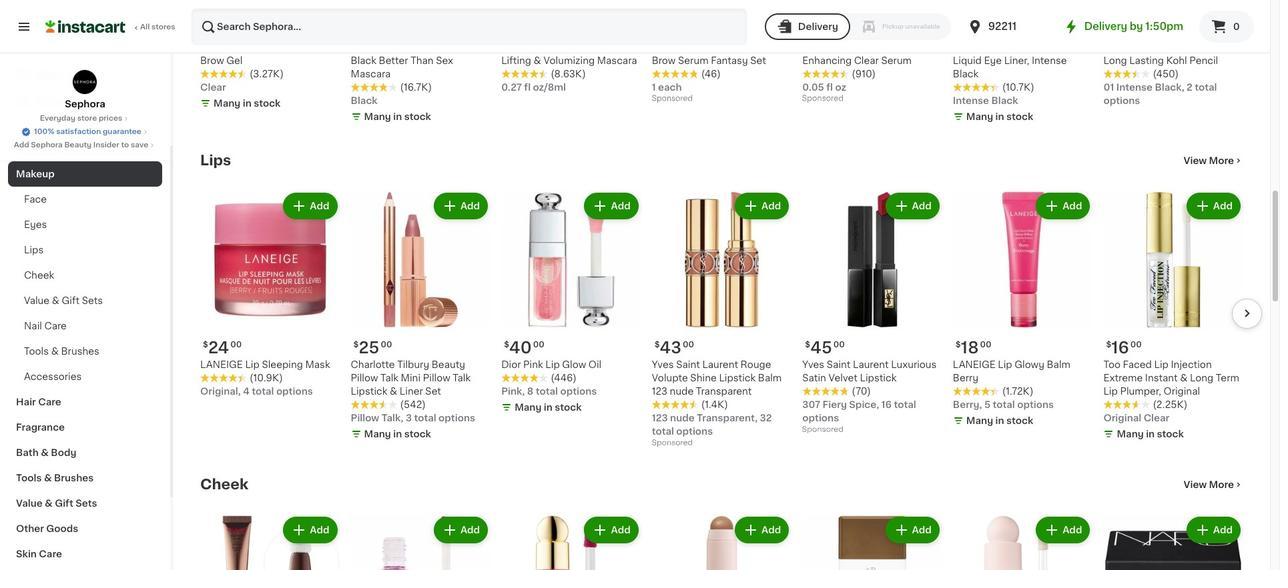 Task type: vqa. For each thing, say whether or not it's contained in the screenshot.
best within Product group
no



Task type: locate. For each thing, give the bounding box(es) containing it.
24
[[961, 23, 982, 38], [208, 341, 229, 356]]

fragrance link
[[8, 415, 162, 441]]

black,
[[1156, 83, 1185, 92]]

holiday party ready beauty link
[[8, 136, 162, 162]]

in down pink, 8 total options
[[544, 404, 553, 413]]

lips link
[[200, 153, 231, 169], [8, 238, 162, 263]]

cosmetics inside the grande cosmetics lash & brow serum fantasy set
[[689, 43, 740, 52]]

lipstick inside yves saint laurent luxurious satin velvet lipstick
[[860, 374, 897, 384]]

2 lash from the left
[[743, 43, 765, 52]]

0 vertical spatial lips link
[[200, 153, 231, 169]]

0 horizontal spatial cheek
[[24, 271, 54, 280]]

0 vertical spatial tools & brushes link
[[8, 339, 162, 365]]

1 horizontal spatial laurent
[[853, 361, 889, 370]]

face link
[[8, 187, 162, 212]]

$ up dior
[[504, 341, 510, 349]]

accessories link
[[8, 365, 162, 390]]

sephora logo image
[[72, 69, 98, 95]]

0 horizontal spatial sephora
[[31, 142, 63, 149]]

2 laurent from the left
[[703, 361, 739, 370]]

$ 24 00 for laneige
[[203, 341, 242, 356]]

0.05
[[803, 83, 825, 92]]

too right hills
[[351, 43, 368, 52]]

sponsored badge image down 0.05 fl oz
[[803, 95, 843, 103]]

laneige inside laneige lip glowy balm berry
[[954, 361, 996, 370]]

0 vertical spatial faced
[[370, 43, 399, 52]]

in for 40
[[544, 404, 553, 413]]

00 right 38
[[834, 23, 845, 31]]

(1.72k)
[[1003, 388, 1034, 397]]

charlotte tilbury beauty pillow talk mini pillow talk lipstick & liner set
[[351, 361, 471, 397]]

in for 25
[[394, 430, 402, 440]]

2 laneige from the left
[[954, 361, 996, 370]]

brow for anastasia beverly hills clear brow gel
[[200, 56, 224, 65]]

$ 24 00 for stila
[[956, 23, 995, 38]]

1 vertical spatial gift
[[55, 500, 73, 509]]

00 right 40
[[533, 341, 545, 349]]

1 horizontal spatial long
[[1191, 374, 1214, 384]]

serum for (46)
[[678, 56, 709, 65]]

set right fantasy in the right top of the page
[[751, 56, 767, 65]]

1 more from the top
[[1210, 156, 1235, 165]]

product group containing 40
[[502, 190, 642, 418]]

16 up extreme
[[1112, 341, 1130, 356]]

0 vertical spatial all
[[140, 23, 150, 31]]

serum for (910)
[[882, 56, 912, 65]]

berry
[[954, 374, 979, 384]]

grande up each
[[652, 43, 687, 52]]

00 right 18
[[981, 341, 992, 349]]

0 horizontal spatial delivery
[[799, 22, 839, 31]]

stock for 18
[[1007, 417, 1034, 426]]

too for too faced standard size black better than sex mascara
[[351, 43, 368, 52]]

all left stores
[[140, 23, 150, 31]]

0 vertical spatial view more link
[[1184, 154, 1244, 167]]

value & gift sets up nail care
[[24, 297, 103, 306]]

2 serum from the left
[[678, 56, 709, 65]]

store
[[77, 115, 97, 122]]

delivery inside button
[[799, 22, 839, 31]]

0 horizontal spatial fl
[[524, 83, 531, 92]]

gel
[[227, 56, 243, 65]]

32
[[760, 414, 772, 424]]

00 right 9
[[221, 23, 232, 31]]

mascara down better
[[351, 69, 391, 79]]

1 horizontal spatial 5
[[1112, 23, 1123, 38]]

1 vertical spatial item carousel region
[[182, 185, 1263, 456]]

$ inside $ 16 00
[[1107, 341, 1112, 349]]

1 view more from the top
[[1184, 156, 1235, 165]]

$ up berry
[[956, 341, 961, 349]]

saint up shine
[[677, 361, 700, 370]]

yves up volupte
[[652, 361, 674, 370]]

view more link
[[1184, 154, 1244, 167], [1184, 479, 1244, 492]]

1 horizontal spatial faced
[[1124, 361, 1153, 370]]

0 horizontal spatial too
[[351, 43, 368, 52]]

black down the (10.7k)
[[992, 96, 1019, 105]]

25
[[359, 341, 380, 356]]

1 horizontal spatial $ 24 00
[[956, 23, 995, 38]]

1 horizontal spatial cheek link
[[200, 478, 249, 494]]

in for 24
[[996, 112, 1005, 121]]

many in stock for 18
[[967, 417, 1034, 426]]

cheek
[[24, 271, 54, 280], [200, 478, 249, 492]]

in down intense black
[[996, 112, 1005, 121]]

many for 25
[[364, 430, 391, 440]]

$ 25 00
[[354, 341, 392, 356]]

& down "delivery" button
[[767, 43, 775, 52]]

0.27
[[502, 83, 522, 92]]

laurent inside yves saint laurent luxurious satin velvet lipstick
[[853, 361, 889, 370]]

1 vertical spatial 24
[[208, 341, 229, 356]]

1 serum from the left
[[882, 56, 912, 65]]

$ inside $ 25 00
[[354, 341, 359, 349]]

0 vertical spatial 01
[[1146, 43, 1156, 52]]

many down intense black
[[967, 112, 994, 121]]

bath & body
[[16, 449, 76, 458]]

0 horizontal spatial lips
[[24, 246, 44, 255]]

eyes link
[[8, 212, 162, 238]]

options
[[1104, 96, 1141, 105], [276, 388, 313, 397], [561, 388, 597, 397], [1018, 401, 1055, 410], [803, 414, 840, 424], [439, 414, 476, 424], [677, 428, 713, 437]]

0 horizontal spatial beauty
[[64, 142, 92, 149]]

many down berry,
[[967, 417, 994, 426]]

0 vertical spatial 16
[[1112, 341, 1130, 356]]

0 horizontal spatial mascara
[[351, 69, 391, 79]]

total right 2
[[1196, 83, 1218, 92]]

sponsored badge image
[[803, 95, 843, 103], [652, 95, 693, 103], [803, 427, 843, 434], [652, 440, 693, 448]]

extreme
[[1104, 374, 1143, 384]]

1 horizontal spatial serum
[[882, 56, 912, 65]]

2 view more from the top
[[1184, 481, 1235, 490]]

1 laneige from the left
[[200, 361, 243, 370]]

balm inside yves saint laurent rouge volupte shine lipstick balm 123 nude transparent
[[759, 374, 782, 384]]

nude inside yves saint laurent rouge volupte shine lipstick balm 123 nude transparent
[[670, 388, 694, 397]]

0 horizontal spatial 01
[[1104, 83, 1115, 92]]

original down plumper,
[[1104, 414, 1142, 424]]

1 view more link from the top
[[1184, 154, 1244, 167]]

cosmetics down "service type" group
[[840, 43, 891, 52]]

serum inside grande cosmetics brow enhancing clear serum
[[882, 56, 912, 65]]

too inside too faced lip injection extreme instant & long term lip plumper, original
[[1104, 361, 1121, 370]]

care right the hair
[[38, 398, 61, 407]]

$ 40 00
[[504, 341, 545, 356]]

lancôme
[[502, 43, 545, 52]]

satisfaction
[[56, 128, 101, 136]]

many for 18
[[967, 417, 994, 426]]

clear inside grande cosmetics brow enhancing clear serum
[[855, 56, 879, 65]]

yves saint laurent luxurious satin velvet lipstick
[[803, 361, 937, 384]]

cosmetics inside grande cosmetics brow enhancing clear serum
[[840, 43, 891, 52]]

2 cosmetics from the left
[[689, 43, 740, 52]]

grande inside the grande cosmetics lash & brow serum fantasy set
[[652, 43, 687, 52]]

talk left mini
[[381, 374, 399, 384]]

beauty for charlotte
[[432, 361, 466, 370]]

$ inside $ 5 00
[[1107, 23, 1112, 31]]

1 vertical spatial tools & brushes link
[[8, 466, 162, 492]]

mascara inside lancôme lash idole lash- lifting & volumizing mascara
[[597, 56, 637, 65]]

1:50pm
[[1146, 21, 1184, 31]]

2 grande from the left
[[652, 43, 687, 52]]

0 horizontal spatial faced
[[370, 43, 399, 52]]

long down injection
[[1191, 374, 1214, 384]]

many for 40
[[515, 404, 542, 413]]

eyes
[[24, 220, 47, 230]]

00 for anastasia beverly hills clear brow gel
[[221, 23, 232, 31]]

laneige for 24
[[200, 361, 243, 370]]

product group containing grande cosmetics lash & brow serum fantasy set
[[652, 0, 792, 106]]

1 horizontal spatial too
[[1104, 361, 1121, 370]]

laurent inside yves saint laurent rouge volupte shine lipstick balm 123 nude transparent
[[703, 361, 739, 370]]

1 grande from the left
[[803, 43, 838, 52]]

options inside 01 intense black, 2 total options
[[1104, 96, 1141, 105]]

laurent up shine
[[703, 361, 739, 370]]

brow inside the grande cosmetics lash & brow serum fantasy set
[[652, 56, 676, 65]]

original
[[1164, 388, 1201, 397], [1104, 414, 1142, 424]]

00 for laneige lip sleeping mask
[[231, 341, 242, 349]]

00 inside $ 9 00
[[221, 23, 232, 31]]

$ 24 00 up the original, at bottom left
[[203, 341, 242, 356]]

2 vertical spatial sephora
[[31, 142, 63, 149]]

balm inside laneige lip glowy balm berry
[[1047, 361, 1071, 370]]

00 for laneige lip glowy balm berry
[[981, 341, 992, 349]]

0 horizontal spatial lash
[[548, 43, 570, 52]]

0 horizontal spatial serum
[[678, 56, 709, 65]]

too faced standard size black better than sex mascara
[[351, 43, 466, 79]]

mascara inside too faced standard size black better than sex mascara
[[351, 69, 391, 79]]

00 inside $ 16 00
[[1131, 341, 1143, 349]]

yves up satin
[[803, 361, 825, 370]]

care for nail care
[[44, 322, 67, 331]]

sponsored badge image down '123 nude transparent, 32 total options' at the bottom right of page
[[652, 440, 693, 448]]

0 vertical spatial nude
[[670, 388, 694, 397]]

laneige up berry
[[954, 361, 996, 370]]

care right skin
[[39, 550, 62, 560]]

5 right berry,
[[985, 401, 991, 410]]

00 for yves saint laurent rouge volupte shine lipstick balm 123 nude transparent
[[683, 341, 694, 349]]

nail care
[[24, 322, 67, 331]]

$ left by at the right
[[1107, 23, 1112, 31]]

00
[[221, 23, 232, 31], [834, 23, 845, 31], [984, 23, 995, 31], [1124, 23, 1135, 31], [231, 341, 242, 349], [533, 341, 545, 349], [834, 341, 845, 349], [381, 341, 392, 349], [683, 341, 694, 349], [981, 341, 992, 349], [1131, 341, 1143, 349]]

1 cosmetics from the left
[[840, 43, 891, 52]]

1 vertical spatial 5
[[985, 401, 991, 410]]

value
[[24, 297, 50, 306], [16, 500, 43, 509]]

faced inside too faced standard size black better than sex mascara
[[370, 43, 399, 52]]

00 for charlotte tilbury beauty pillow talk mini pillow talk lipstick & liner set
[[381, 341, 392, 349]]

intense inside 01 intense black, 2 total options
[[1117, 83, 1153, 92]]

1 horizontal spatial cheek
[[200, 478, 249, 492]]

mini
[[401, 374, 421, 384]]

grande inside grande cosmetics brow enhancing clear serum
[[803, 43, 838, 52]]

lancôme lash idole lash- lifting & volumizing mascara
[[502, 43, 637, 65]]

0 vertical spatial original
[[1164, 388, 1201, 397]]

2 view more link from the top
[[1184, 479, 1244, 492]]

1 laurent from the left
[[853, 361, 889, 370]]

many down original clear
[[1118, 430, 1144, 440]]

intense up kohl
[[1159, 43, 1194, 52]]

2 more from the top
[[1210, 481, 1235, 490]]

yves inside yves saint laurent luxurious satin velvet lipstick
[[803, 361, 825, 370]]

options down 307
[[803, 414, 840, 424]]

$ inside '$ 38 00'
[[806, 23, 811, 31]]

1 horizontal spatial original
[[1164, 388, 1201, 397]]

black left better
[[351, 56, 377, 65]]

1 horizontal spatial mascara
[[597, 56, 637, 65]]

laurent up (70)
[[853, 361, 889, 370]]

sephora up store
[[65, 100, 105, 109]]

many down 8
[[515, 404, 542, 413]]

view more for cheek
[[1184, 481, 1235, 490]]

delivery left by at the right
[[1085, 21, 1128, 31]]

& down injection
[[1181, 374, 1188, 384]]

0 horizontal spatial saint
[[677, 361, 700, 370]]

fl
[[524, 83, 531, 92], [827, 83, 833, 92]]

1 view from the top
[[1184, 156, 1208, 165]]

1 vertical spatial care
[[38, 398, 61, 407]]

1 horizontal spatial all
[[1000, 43, 1011, 52]]

0 vertical spatial sephora
[[1104, 43, 1143, 52]]

$ up anastasia at the left of page
[[203, 23, 208, 31]]

enhancing
[[803, 56, 852, 65]]

to
[[121, 142, 129, 149]]

0 vertical spatial set
[[751, 56, 767, 65]]

0 vertical spatial tools & brushes
[[24, 347, 99, 357]]

$ 45 00
[[806, 341, 845, 356]]

set
[[751, 56, 767, 65], [426, 388, 441, 397]]

original inside too faced lip injection extreme instant & long term lip plumper, original
[[1164, 388, 1201, 397]]

black down too faced standard size black better than sex mascara at the top of page
[[351, 96, 378, 105]]

in down (16.7k) at the left top of page
[[394, 112, 402, 121]]

grande cosmetics lash & brow serum fantasy set
[[652, 43, 775, 65]]

long down $ 5 00
[[1104, 56, 1128, 65]]

1 horizontal spatial delivery
[[1085, 21, 1128, 31]]

beauty inside charlotte tilbury beauty pillow talk mini pillow talk lipstick & liner set
[[432, 361, 466, 370]]

black inside stila stay all day waterproof liquid eye liner, intense black
[[954, 69, 979, 79]]

in for 9
[[243, 99, 252, 108]]

in for 16
[[1147, 430, 1155, 440]]

stock for 25
[[405, 430, 431, 440]]

sephora down $ 5 00
[[1104, 43, 1143, 52]]

tools & brushes up the accessories at the left bottom of the page
[[24, 347, 99, 357]]

liner
[[400, 388, 423, 397]]

123
[[652, 388, 668, 397], [652, 414, 668, 424]]

0 horizontal spatial talk
[[381, 374, 399, 384]]

many in stock down berry, 5 total options
[[967, 417, 1034, 426]]

2 view from the top
[[1184, 481, 1208, 490]]

00 for too faced lip injection extreme instant & long term lip plumper, original
[[1131, 341, 1143, 349]]

lip left the 'glowy' at bottom
[[999, 361, 1013, 370]]

2 horizontal spatial beauty
[[432, 361, 466, 370]]

$ for stila stay all day waterproof liquid eye liner, intense black
[[956, 23, 961, 31]]

lipstick for 43
[[719, 374, 756, 384]]

123 inside yves saint laurent rouge volupte shine lipstick balm 123 nude transparent
[[652, 388, 668, 397]]

00 inside $ 45 00
[[834, 341, 845, 349]]

stock down the (10.7k)
[[1007, 112, 1034, 121]]

serum up '(46)'
[[678, 56, 709, 65]]

sephora inside sephora 01 intense black long lasting kohl pencil
[[1104, 43, 1143, 52]]

0 vertical spatial cheek link
[[8, 263, 162, 288]]

value & gift sets up goods
[[16, 500, 97, 509]]

24 up stila
[[961, 23, 982, 38]]

brow down anastasia at the left of page
[[200, 56, 224, 65]]

laneige for 18
[[954, 361, 996, 370]]

transparent,
[[697, 414, 758, 424]]

1 vertical spatial 01
[[1104, 83, 1115, 92]]

0 vertical spatial more
[[1210, 156, 1235, 165]]

0 horizontal spatial set
[[426, 388, 441, 397]]

care right nail
[[44, 322, 67, 331]]

balm right the 'glowy' at bottom
[[1047, 361, 1071, 370]]

01 inside 01 intense black, 2 total options
[[1104, 83, 1115, 92]]

1 vertical spatial more
[[1210, 481, 1235, 490]]

instant
[[1146, 374, 1178, 384]]

many in stock down (16.7k) at the left top of page
[[364, 112, 431, 121]]

intense inside sephora 01 intense black long lasting kohl pencil
[[1159, 43, 1194, 52]]

stock down berry, 5 total options
[[1007, 417, 1034, 426]]

1 vertical spatial set
[[426, 388, 441, 397]]

0 vertical spatial view more
[[1184, 156, 1235, 165]]

brushes down body
[[54, 474, 94, 483]]

0 vertical spatial 5
[[1112, 23, 1123, 38]]

(3.27k)
[[250, 69, 284, 79]]

0 vertical spatial 24
[[961, 23, 982, 38]]

2 horizontal spatial lipstick
[[860, 374, 897, 384]]

rouge
[[741, 361, 772, 370]]

sephora for sephora 01 intense black long lasting kohl pencil
[[1104, 43, 1143, 52]]

lash up volumizing
[[548, 43, 570, 52]]

00 inside $ 40 00
[[533, 341, 545, 349]]

original up (2.25k) at right
[[1164, 388, 1201, 397]]

16
[[1112, 341, 1130, 356], [882, 401, 892, 410]]

lipstick inside yves saint laurent rouge volupte shine lipstick balm 123 nude transparent
[[719, 374, 756, 384]]

serum inside the grande cosmetics lash & brow serum fantasy set
[[678, 56, 709, 65]]

too faced lip injection extreme instant & long term lip plumper, original
[[1104, 361, 1240, 397]]

1 vertical spatial original
[[1104, 414, 1142, 424]]

1 vertical spatial faced
[[1124, 361, 1153, 370]]

lipstick up (70)
[[860, 374, 897, 384]]

stores
[[152, 23, 175, 31]]

total inside 307 fiery spice, 16 total options
[[894, 401, 917, 410]]

other goods link
[[8, 517, 162, 542]]

1 vertical spatial view more link
[[1184, 479, 1244, 492]]

add sephora beauty insider to save
[[14, 142, 148, 149]]

307 fiery spice, 16 total options
[[803, 401, 917, 424]]

sets up other goods link
[[76, 500, 97, 509]]

0 horizontal spatial cosmetics
[[689, 43, 740, 52]]

cosmetics down $69.00 "element"
[[689, 43, 740, 52]]

options down (446) on the left bottom of page
[[561, 388, 597, 397]]

bath & body link
[[8, 441, 162, 466]]

sponsored badge image for 43
[[652, 440, 693, 448]]

1 vertical spatial sephora
[[65, 100, 105, 109]]

00 inside '$ 38 00'
[[834, 23, 845, 31]]

brushes for 1st tools & brushes link
[[61, 347, 99, 357]]

tools down bath
[[16, 474, 42, 483]]

1 vertical spatial view more
[[1184, 481, 1235, 490]]

$ inside $ 9 00
[[203, 23, 208, 31]]

clear right hills
[[308, 43, 333, 52]]

1 yves from the left
[[803, 361, 825, 370]]

3
[[406, 414, 412, 424]]

sephora down "100%"
[[31, 142, 63, 149]]

item carousel region
[[200, 0, 1263, 131], [182, 185, 1263, 456]]

00 up stay
[[984, 23, 995, 31]]

lipstick up transparent on the bottom
[[719, 374, 756, 384]]

faced inside too faced lip injection extreme instant & long term lip plumper, original
[[1124, 361, 1153, 370]]

shop link
[[8, 35, 162, 61]]

0 vertical spatial lips
[[200, 153, 231, 167]]

saint for 45
[[827, 361, 851, 370]]

many in stock for 16
[[1118, 430, 1185, 440]]

lash inside the grande cosmetics lash & brow serum fantasy set
[[743, 43, 765, 52]]

all
[[140, 23, 150, 31], [1000, 43, 1011, 52]]

product group containing 18
[[954, 190, 1093, 431]]

many down talk,
[[364, 430, 391, 440]]

1 123 from the top
[[652, 388, 668, 397]]

lash up fantasy in the right top of the page
[[743, 43, 765, 52]]

yves saint laurent rouge volupte shine lipstick balm 123 nude transparent
[[652, 361, 782, 397]]

original,
[[200, 388, 241, 397]]

$5.00 original price: $10.00 element
[[1104, 17, 1244, 41]]

stock down (2.25k) at right
[[1158, 430, 1185, 440]]

anastasia beverly hills clear brow gel
[[200, 43, 333, 65]]

00 inside the $ 43 00
[[683, 341, 694, 349]]

4
[[243, 388, 250, 397]]

$ up charlotte
[[354, 341, 359, 349]]

$10.00
[[1141, 29, 1172, 39]]

9
[[208, 23, 219, 38]]

40
[[510, 341, 532, 356]]

faced for instant
[[1124, 361, 1153, 370]]

lipstick down charlotte
[[351, 388, 388, 397]]

value & gift sets link up nail care
[[8, 288, 162, 314]]

hair care
[[16, 398, 61, 407]]

1 vertical spatial 16
[[882, 401, 892, 410]]

balm down rouge
[[759, 374, 782, 384]]

too inside too faced standard size black better than sex mascara
[[351, 43, 368, 52]]

0 horizontal spatial yves
[[652, 361, 674, 370]]

2 horizontal spatial sephora
[[1104, 43, 1143, 52]]

$ inside the $ 43 00
[[655, 341, 660, 349]]

saint inside yves saint laurent luxurious satin velvet lipstick
[[827, 361, 851, 370]]

oz/8ml
[[533, 83, 566, 92]]

1 vertical spatial cheek link
[[200, 478, 249, 494]]

1 horizontal spatial saint
[[827, 361, 851, 370]]

92211 button
[[967, 8, 1048, 45]]

1 fl from the left
[[524, 83, 531, 92]]

long inside sephora 01 intense black long lasting kohl pencil
[[1104, 56, 1128, 65]]

brushes for first tools & brushes link from the bottom of the page
[[54, 474, 94, 483]]

1 lash from the left
[[548, 43, 570, 52]]

in down talk,
[[394, 430, 402, 440]]

brow inside anastasia beverly hills clear brow gel
[[200, 56, 224, 65]]

product group
[[652, 0, 792, 106], [803, 0, 943, 106], [200, 190, 340, 399], [351, 190, 491, 444], [502, 190, 642, 418], [652, 190, 792, 451], [803, 190, 943, 438], [954, 190, 1093, 431], [1104, 190, 1244, 444], [200, 515, 340, 571], [351, 515, 491, 571], [502, 515, 642, 571], [652, 515, 792, 571], [803, 515, 943, 571], [954, 515, 1093, 571], [1104, 515, 1244, 571]]

00 inside "$ 18 00"
[[981, 341, 992, 349]]

0 horizontal spatial laneige
[[200, 361, 243, 370]]

laurent for 43
[[703, 361, 739, 370]]

everyday store prices link
[[40, 114, 130, 124]]

grande for grande cosmetics lash & brow serum fantasy set
[[652, 43, 687, 52]]

2 saint from the left
[[677, 361, 700, 370]]

0 horizontal spatial balm
[[759, 374, 782, 384]]

lasting
[[1130, 56, 1165, 65]]

black inside too faced standard size black better than sex mascara
[[351, 56, 377, 65]]

0 horizontal spatial all
[[140, 23, 150, 31]]

saint inside yves saint laurent rouge volupte shine lipstick balm 123 nude transparent
[[677, 361, 700, 370]]

1 horizontal spatial cosmetics
[[840, 43, 891, 52]]

many in stock for 40
[[515, 404, 582, 413]]

product group containing 16
[[1104, 190, 1244, 444]]

brushes down nail care link
[[61, 347, 99, 357]]

clear inside anastasia beverly hills clear brow gel
[[308, 43, 333, 52]]

2 fl from the left
[[827, 83, 833, 92]]

1 saint from the left
[[827, 361, 851, 370]]

0 horizontal spatial grande
[[652, 43, 687, 52]]

0 vertical spatial $ 24 00
[[956, 23, 995, 38]]

1 vertical spatial long
[[1191, 374, 1214, 384]]

$ inside $ 40 00
[[504, 341, 510, 349]]

in down berry, 5 total options
[[996, 417, 1005, 426]]

stock down the pillow talk, 3 total options
[[405, 430, 431, 440]]

None search field
[[191, 8, 748, 45]]

2 tools & brushes link from the top
[[8, 466, 162, 492]]

&
[[767, 43, 775, 52], [534, 56, 541, 65], [52, 297, 59, 306], [51, 347, 59, 357], [1181, 374, 1188, 384], [390, 388, 398, 397], [41, 449, 49, 458], [44, 474, 52, 483], [45, 500, 53, 509]]

total inside 01 intense black, 2 total options
[[1196, 83, 1218, 92]]

each
[[659, 83, 682, 92]]

add inside add sephora beauty insider to save link
[[14, 142, 29, 149]]

1 vertical spatial all
[[1000, 43, 1011, 52]]

than
[[411, 56, 434, 65]]

0 vertical spatial sets
[[82, 297, 103, 306]]

1 horizontal spatial 16
[[1112, 341, 1130, 356]]

0 vertical spatial long
[[1104, 56, 1128, 65]]

sponsored badge image down 307
[[803, 427, 843, 434]]

0 vertical spatial mascara
[[597, 56, 637, 65]]

& inside lancôme lash idole lash- lifting & volumizing mascara
[[534, 56, 541, 65]]

many for 16
[[1118, 430, 1144, 440]]

many for 24
[[967, 112, 994, 121]]

1 horizontal spatial sephora
[[65, 100, 105, 109]]

0 vertical spatial view
[[1184, 156, 1208, 165]]

again
[[67, 70, 94, 79]]

more
[[1210, 156, 1235, 165], [1210, 481, 1235, 490]]

tools & brushes link down body
[[8, 466, 162, 492]]

5 left by at the right
[[1112, 23, 1123, 38]]

care for skin care
[[39, 550, 62, 560]]

(46)
[[702, 69, 721, 79]]

many in stock down talk,
[[364, 430, 431, 440]]

options inside 307 fiery spice, 16 total options
[[803, 414, 840, 424]]

00 left $10.00
[[1124, 23, 1135, 31]]

value up other
[[16, 500, 43, 509]]

intense
[[1159, 43, 1194, 52], [1032, 56, 1068, 65], [1117, 83, 1153, 92], [954, 96, 990, 105]]

party
[[56, 144, 82, 154]]

$ inside "$ 18 00"
[[956, 341, 961, 349]]

yves inside yves saint laurent rouge volupte shine lipstick balm 123 nude transparent
[[652, 361, 674, 370]]

fl for 0.05
[[827, 83, 833, 92]]

$ for charlotte tilbury beauty pillow talk mini pillow talk lipstick & liner set
[[354, 341, 359, 349]]

nail care link
[[8, 314, 162, 339]]

1 horizontal spatial lipstick
[[719, 374, 756, 384]]

0 horizontal spatial $ 24 00
[[203, 341, 242, 356]]

2 123 from the top
[[652, 414, 668, 424]]

5 for berry, 5 total options
[[985, 401, 991, 410]]

in down (3.27k)
[[243, 99, 252, 108]]

& down the lancôme
[[534, 56, 541, 65]]

faced
[[370, 43, 399, 52], [1124, 361, 1153, 370]]

everyday
[[40, 115, 76, 122]]

00 for yves saint laurent luxurious satin velvet lipstick
[[834, 341, 845, 349]]

01 down $ 5 00
[[1104, 83, 1115, 92]]

fl for 0.27
[[524, 83, 531, 92]]

2 yves from the left
[[652, 361, 674, 370]]

in for 18
[[996, 417, 1005, 426]]

kohl
[[1167, 56, 1188, 65]]

2 vertical spatial care
[[39, 550, 62, 560]]

$ inside $ 45 00
[[806, 341, 811, 349]]

00 inside $ 25 00
[[381, 341, 392, 349]]

makeup link
[[8, 162, 162, 187]]

insider
[[93, 142, 119, 149]]

1 horizontal spatial set
[[751, 56, 767, 65]]

volupte
[[652, 374, 688, 384]]



Task type: describe. For each thing, give the bounding box(es) containing it.
item carousel region containing 9
[[200, 0, 1263, 131]]

holiday party ready beauty
[[16, 144, 152, 154]]

& up the accessories at the left bottom of the page
[[51, 347, 59, 357]]

307
[[803, 401, 821, 410]]

all inside stila stay all day waterproof liquid eye liner, intense black
[[1000, 43, 1011, 52]]

original, 4 total options
[[200, 388, 313, 397]]

(446)
[[551, 374, 577, 384]]

satin
[[803, 374, 827, 384]]

2 value & gift sets link from the top
[[8, 492, 162, 517]]

$ for yves saint laurent luxurious satin velvet lipstick
[[806, 341, 811, 349]]

1 talk from the left
[[381, 374, 399, 384]]

0 button
[[1200, 11, 1255, 43]]

0 vertical spatial value & gift sets
[[24, 297, 103, 306]]

intense black
[[954, 96, 1019, 105]]

grande for grande cosmetics brow enhancing clear serum
[[803, 43, 838, 52]]

0 horizontal spatial original
[[1104, 414, 1142, 424]]

too for too faced lip injection extreme instant & long term lip plumper, original
[[1104, 361, 1121, 370]]

long inside too faced lip injection extreme instant & long term lip plumper, original
[[1191, 374, 1214, 384]]

pillow down charlotte
[[351, 374, 378, 384]]

lip down extreme
[[1104, 388, 1118, 397]]

pink,
[[502, 388, 525, 397]]

(542)
[[400, 401, 426, 410]]

many for 9
[[214, 99, 241, 108]]

view more link for cheek
[[1184, 479, 1244, 492]]

16 inside 307 fiery spice, 16 total options
[[882, 401, 892, 410]]

brow inside grande cosmetics brow enhancing clear serum
[[893, 43, 917, 52]]

100% satisfaction guarantee
[[34, 128, 142, 136]]

clear down (2.25k) at right
[[1144, 414, 1170, 424]]

options right '3'
[[439, 414, 476, 424]]

idole
[[572, 43, 596, 52]]

black inside sephora 01 intense black long lasting kohl pencil
[[1196, 43, 1222, 52]]

Search field
[[192, 9, 747, 44]]

(910)
[[852, 69, 876, 79]]

18
[[961, 341, 979, 356]]

mask
[[305, 361, 330, 370]]

shine
[[691, 374, 717, 384]]

buy
[[37, 70, 56, 79]]

0 vertical spatial value
[[24, 297, 50, 306]]

term
[[1217, 374, 1240, 384]]

more for lips
[[1210, 156, 1235, 165]]

lip inside laneige lip glowy balm berry
[[999, 361, 1013, 370]]

waterproof
[[1035, 43, 1088, 52]]

$ 9 00
[[203, 23, 232, 38]]

00 for stila stay all day waterproof liquid eye liner, intense black
[[984, 23, 995, 31]]

ready
[[84, 144, 115, 154]]

product group containing 43
[[652, 190, 792, 451]]

view more for lips
[[1184, 156, 1235, 165]]

& inside the grande cosmetics lash & brow serum fantasy set
[[767, 43, 775, 52]]

yves for 45
[[803, 361, 825, 370]]

1
[[652, 83, 656, 92]]

24 for laneige
[[208, 341, 229, 356]]

1 tools & brushes link from the top
[[8, 339, 162, 365]]

care for hair care
[[38, 398, 61, 407]]

delivery button
[[765, 13, 851, 40]]

holiday
[[16, 144, 53, 154]]

92211
[[989, 21, 1017, 31]]

goods
[[46, 525, 78, 534]]

total inside '123 nude transparent, 32 total options'
[[652, 428, 674, 437]]

0 vertical spatial cheek
[[24, 271, 54, 280]]

product group containing 45
[[803, 190, 943, 438]]

00 inside $ 5 00
[[1124, 23, 1135, 31]]

clear down anastasia at the left of page
[[200, 83, 226, 92]]

service type group
[[765, 13, 951, 40]]

beverly
[[248, 43, 284, 52]]

& down bath & body
[[44, 474, 52, 483]]

123 inside '123 nude transparent, 32 total options'
[[652, 414, 668, 424]]

glow
[[562, 361, 586, 370]]

$ for grande cosmetics brow enhancing clear serum
[[806, 23, 811, 31]]

pillow left talk,
[[351, 414, 380, 424]]

43
[[660, 341, 682, 356]]

$ for laneige lip glowy balm berry
[[956, 341, 961, 349]]

sephora link
[[65, 69, 105, 111]]

0 horizontal spatial cheek link
[[8, 263, 162, 288]]

anastasia
[[200, 43, 246, 52]]

0.05 fl oz
[[803, 83, 847, 92]]

delivery by 1:50pm
[[1085, 21, 1184, 31]]

sponsored badge image for 45
[[803, 427, 843, 434]]

bath
[[16, 449, 39, 458]]

lash inside lancôme lash idole lash- lifting & volumizing mascara
[[548, 43, 570, 52]]

view for cheek
[[1184, 481, 1208, 490]]

sephora for sephora
[[65, 100, 105, 109]]

1 value & gift sets link from the top
[[8, 288, 162, 314]]

$ for yves saint laurent rouge volupte shine lipstick balm 123 nude transparent
[[655, 341, 660, 349]]

stock for 9
[[254, 99, 281, 108]]

$ for too faced lip injection extreme instant & long term lip plumper, original
[[1107, 341, 1112, 349]]

spice,
[[850, 401, 880, 410]]

lip up (446) on the left bottom of page
[[546, 361, 560, 370]]

cosmetics for (46)
[[689, 43, 740, 52]]

pencil
[[1190, 56, 1219, 65]]

(70)
[[852, 388, 871, 397]]

intense inside stila stay all day waterproof liquid eye liner, intense black
[[1032, 56, 1068, 65]]

lists link
[[8, 88, 162, 115]]

better
[[379, 56, 408, 65]]

laneige lip sleeping mask
[[200, 361, 330, 370]]

stock for 40
[[555, 404, 582, 413]]

& up nail care
[[52, 297, 59, 306]]

lip up the instant
[[1155, 361, 1169, 370]]

stock down (16.7k) at the left top of page
[[405, 112, 431, 121]]

lipstick for 45
[[860, 374, 897, 384]]

options down "sleeping"
[[276, 388, 313, 397]]

stock for 24
[[1007, 112, 1034, 121]]

many down better
[[364, 112, 391, 121]]

& inside charlotte tilbury beauty pillow talk mini pillow talk lipstick & liner set
[[390, 388, 398, 397]]

fantasy
[[711, 56, 748, 65]]

stock for 16
[[1158, 430, 1185, 440]]

product group containing 25
[[351, 190, 491, 444]]

1 vertical spatial tools & brushes
[[16, 474, 94, 483]]

00 for grande cosmetics brow enhancing clear serum
[[834, 23, 845, 31]]

$ for dior pink lip glow oil
[[504, 341, 510, 349]]

delivery for delivery
[[799, 22, 839, 31]]

$ 18 00
[[956, 341, 992, 356]]

berry, 5 total options
[[954, 401, 1055, 410]]

intense down the liquid
[[954, 96, 990, 105]]

cosmetics for (910)
[[840, 43, 891, 52]]

options down the "(1.72k)"
[[1018, 401, 1055, 410]]

1 vertical spatial sets
[[76, 500, 97, 509]]

(8.63k)
[[551, 69, 586, 79]]

& inside too faced lip injection extreme instant & long term lip plumper, original
[[1181, 374, 1188, 384]]

pink
[[524, 361, 543, 370]]

total right 8
[[536, 388, 558, 397]]

face
[[24, 195, 47, 204]]

item carousel region containing 24
[[182, 185, 1263, 456]]

$ for laneige lip sleeping mask
[[203, 341, 208, 349]]

100%
[[34, 128, 54, 136]]

options inside '123 nude transparent, 32 total options'
[[677, 428, 713, 437]]

pillow right mini
[[423, 374, 451, 384]]

all stores link
[[45, 8, 176, 45]]

buy it again link
[[8, 61, 162, 88]]

skin care
[[16, 550, 62, 560]]

1 vertical spatial value & gift sets
[[16, 500, 97, 509]]

1 vertical spatial value
[[16, 500, 43, 509]]

sleeping
[[262, 361, 303, 370]]

saint for 43
[[677, 361, 700, 370]]

2 talk from the left
[[453, 374, 471, 384]]

00 for dior pink lip glow oil
[[533, 341, 545, 349]]

24 for stila
[[961, 23, 982, 38]]

many in stock for 24
[[967, 112, 1034, 121]]

$69.00 element
[[652, 17, 792, 41]]

add sephora beauty insider to save link
[[14, 140, 156, 151]]

yves for 43
[[652, 361, 674, 370]]

size
[[447, 43, 466, 52]]

sponsored badge image for 38
[[803, 95, 843, 103]]

velvet
[[829, 374, 858, 384]]

view more link for lips
[[1184, 154, 1244, 167]]

1 horizontal spatial lips link
[[200, 153, 231, 169]]

01 inside sephora 01 intense black long lasting kohl pencil
[[1146, 43, 1156, 52]]

delivery for delivery by 1:50pm
[[1085, 21, 1128, 31]]

total down (10.9k) in the left of the page
[[252, 388, 274, 397]]

more for cheek
[[1210, 481, 1235, 490]]

123 nude transparent, 32 total options
[[652, 414, 772, 437]]

& inside "bath & body" link
[[41, 449, 49, 458]]

(10.9k)
[[250, 374, 283, 384]]

lip up (10.9k) in the left of the page
[[245, 361, 260, 370]]

other
[[16, 525, 44, 534]]

plumper,
[[1121, 388, 1162, 397]]

fiery
[[823, 401, 847, 410]]

set inside the grande cosmetics lash & brow serum fantasy set
[[751, 56, 767, 65]]

fragrance
[[16, 423, 65, 433]]

0 vertical spatial gift
[[62, 297, 80, 306]]

& up other goods at the left of page
[[45, 500, 53, 509]]

set inside charlotte tilbury beauty pillow talk mini pillow talk lipstick & liner set
[[426, 388, 441, 397]]

view for lips
[[1184, 156, 1208, 165]]

skin
[[16, 550, 37, 560]]

product group containing 24
[[200, 190, 340, 399]]

stila stay all day waterproof liquid eye liner, intense black
[[954, 43, 1088, 79]]

lipstick inside charlotte tilbury beauty pillow talk mini pillow talk lipstick & liner set
[[351, 388, 388, 397]]

buy it again
[[37, 70, 94, 79]]

1 vertical spatial lips
[[24, 246, 44, 255]]

injection
[[1172, 361, 1213, 370]]

01 intense black, 2 total options
[[1104, 83, 1218, 105]]

sponsored badge image down each
[[652, 95, 693, 103]]

many in stock for 9
[[214, 99, 281, 108]]

total right '3'
[[414, 414, 437, 424]]

all stores
[[140, 23, 175, 31]]

instacart logo image
[[45, 19, 126, 35]]

hills
[[286, 43, 306, 52]]

laurent for 45
[[853, 361, 889, 370]]

nude inside '123 nude transparent, 32 total options'
[[671, 414, 695, 424]]

$ for anastasia beverly hills clear brow gel
[[203, 23, 208, 31]]

makeup
[[16, 170, 55, 179]]

prices
[[99, 115, 122, 122]]

5 for $ 5 00
[[1112, 23, 1123, 38]]

faced for better
[[370, 43, 399, 52]]

charlotte
[[351, 361, 395, 370]]

0 horizontal spatial lips link
[[8, 238, 162, 263]]

1 each
[[652, 83, 682, 92]]

many in stock for 25
[[364, 430, 431, 440]]

1 vertical spatial tools
[[16, 474, 42, 483]]

1 horizontal spatial beauty
[[117, 144, 152, 154]]

0 vertical spatial tools
[[24, 347, 49, 357]]

total down the "(1.72k)"
[[993, 401, 1016, 410]]

1 vertical spatial cheek
[[200, 478, 249, 492]]

1 horizontal spatial lips
[[200, 153, 231, 167]]

beauty for add
[[64, 142, 92, 149]]

product group containing 38
[[803, 0, 943, 106]]

0.27 fl oz/8ml
[[502, 83, 566, 92]]

liquid
[[954, 56, 982, 65]]

(1.4k)
[[702, 401, 729, 410]]

brow for grande cosmetics lash & brow serum fantasy set
[[652, 56, 676, 65]]



